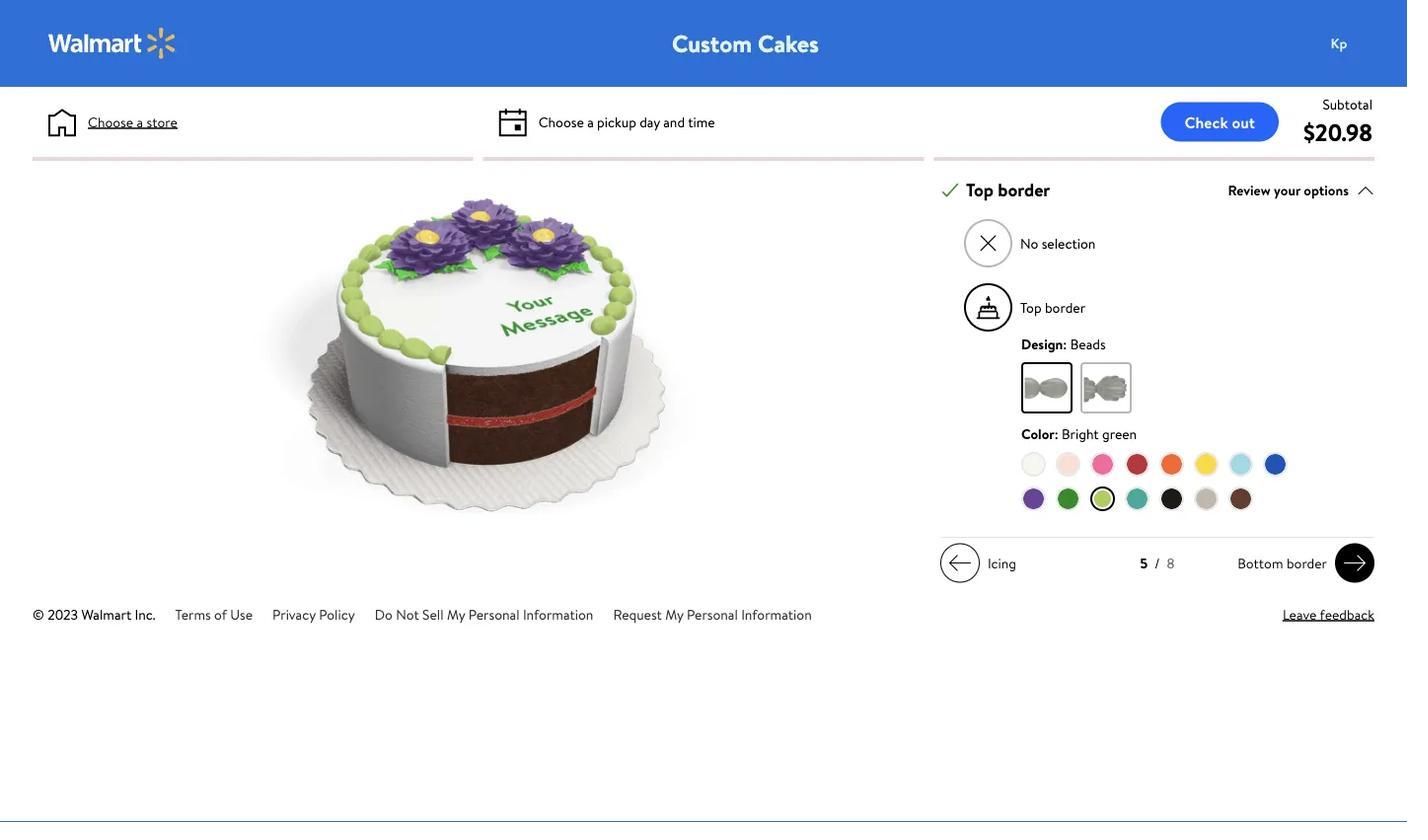 Task type: locate. For each thing, give the bounding box(es) containing it.
1 icon for continue arrow image from the left
[[949, 551, 972, 575]]

top border up design : beads
[[1021, 298, 1086, 317]]

1 vertical spatial top border
[[1021, 298, 1086, 317]]

and
[[664, 112, 685, 131]]

color : bright green
[[1022, 424, 1137, 443]]

top border
[[966, 178, 1051, 203], [1021, 298, 1086, 317]]

selection
[[1042, 234, 1096, 253]]

do not sell my personal information
[[375, 605, 594, 624]]

0 horizontal spatial information
[[523, 605, 594, 624]]

: left beads
[[1064, 334, 1067, 354]]

1 vertical spatial top
[[1021, 298, 1042, 317]]

remove image
[[978, 233, 1000, 254]]

top for no selection
[[966, 178, 994, 203]]

do not sell my personal information link
[[375, 605, 594, 624]]

2 my from the left
[[666, 605, 684, 624]]

choose left "store"
[[88, 112, 133, 131]]

no selection
[[1021, 234, 1096, 253]]

green
[[1103, 424, 1137, 443]]

1 horizontal spatial my
[[666, 605, 684, 624]]

personal right sell
[[469, 605, 520, 624]]

terms of use
[[175, 605, 253, 624]]

your
[[1274, 180, 1301, 200]]

information
[[523, 605, 594, 624], [742, 605, 812, 624]]

border up no
[[998, 178, 1051, 203]]

icon for continue arrow image left icing
[[949, 551, 972, 575]]

8
[[1167, 554, 1175, 573]]

not
[[396, 605, 419, 624]]

0 vertical spatial top
[[966, 178, 994, 203]]

choose a store
[[88, 112, 178, 131]]

: left bright
[[1055, 424, 1059, 443]]

top for beads
[[1021, 298, 1042, 317]]

5
[[1141, 554, 1148, 573]]

top border for no selection
[[966, 178, 1051, 203]]

my
[[447, 605, 465, 624], [666, 605, 684, 624]]

options
[[1304, 180, 1349, 200]]

custom
[[672, 27, 752, 60]]

a left "store"
[[137, 112, 143, 131]]

review
[[1228, 180, 1271, 200]]

top
[[966, 178, 994, 203], [1021, 298, 1042, 317]]

color
[[1022, 424, 1055, 443]]

1 choose from the left
[[88, 112, 133, 131]]

:
[[1064, 334, 1067, 354], [1055, 424, 1059, 443]]

choose left the pickup
[[539, 112, 584, 131]]

a for pickup
[[588, 112, 594, 131]]

1 a from the left
[[137, 112, 143, 131]]

personal right request
[[687, 605, 738, 624]]

0 horizontal spatial personal
[[469, 605, 520, 624]]

subtotal $20.98
[[1304, 94, 1373, 149]]

check out
[[1185, 111, 1256, 133]]

1 horizontal spatial icon for continue arrow image
[[1344, 551, 1367, 575]]

pickup
[[597, 112, 637, 131]]

subtotal
[[1323, 94, 1373, 114]]

1 vertical spatial :
[[1055, 424, 1059, 443]]

: for design
[[1064, 334, 1067, 354]]

1 information from the left
[[523, 605, 594, 624]]

1 horizontal spatial top
[[1021, 298, 1042, 317]]

icon for continue arrow image
[[949, 551, 972, 575], [1344, 551, 1367, 575]]

border up design : beads
[[1045, 298, 1086, 317]]

a left the pickup
[[588, 112, 594, 131]]

kp button
[[1320, 24, 1399, 63]]

0 horizontal spatial top
[[966, 178, 994, 203]]

request my personal information link
[[613, 605, 812, 624]]

border right bottom
[[1287, 553, 1328, 573]]

a
[[137, 112, 143, 131], [588, 112, 594, 131]]

0 vertical spatial border
[[998, 178, 1051, 203]]

0 horizontal spatial a
[[137, 112, 143, 131]]

0 horizontal spatial my
[[447, 605, 465, 624]]

top border up remove icon
[[966, 178, 1051, 203]]

0 vertical spatial :
[[1064, 334, 1067, 354]]

my right sell
[[447, 605, 465, 624]]

my right request
[[666, 605, 684, 624]]

choose
[[88, 112, 133, 131], [539, 112, 584, 131]]

out
[[1233, 111, 1256, 133]]

1 vertical spatial border
[[1045, 298, 1086, 317]]

review your options
[[1228, 180, 1349, 200]]

0 horizontal spatial choose
[[88, 112, 133, 131]]

1 horizontal spatial personal
[[687, 605, 738, 624]]

1 horizontal spatial information
[[742, 605, 812, 624]]

request my personal information
[[613, 605, 812, 624]]

: for color
[[1055, 424, 1059, 443]]

1 horizontal spatial :
[[1064, 334, 1067, 354]]

custom cakes
[[672, 27, 819, 60]]

5 / 8
[[1141, 554, 1175, 573]]

1 horizontal spatial a
[[588, 112, 594, 131]]

0 vertical spatial top border
[[966, 178, 1051, 203]]

top right ok image
[[966, 178, 994, 203]]

2 a from the left
[[588, 112, 594, 131]]

border
[[998, 178, 1051, 203], [1045, 298, 1086, 317], [1287, 553, 1328, 573]]

top up the design at the right top
[[1021, 298, 1042, 317]]

2 choose from the left
[[539, 112, 584, 131]]

icon for continue arrow image up feedback
[[1344, 551, 1367, 575]]

leave feedback button
[[1283, 604, 1375, 625]]

review your options link
[[1228, 177, 1375, 204]]

0 horizontal spatial icon for continue arrow image
[[949, 551, 972, 575]]

2 personal from the left
[[687, 605, 738, 624]]

do
[[375, 605, 393, 624]]

2 icon for continue arrow image from the left
[[1344, 551, 1367, 575]]

personal
[[469, 605, 520, 624], [687, 605, 738, 624]]

1 horizontal spatial choose
[[539, 112, 584, 131]]

0 horizontal spatial :
[[1055, 424, 1059, 443]]

/
[[1155, 554, 1160, 573]]

1 personal from the left
[[469, 605, 520, 624]]



Task type: vqa. For each thing, say whether or not it's contained in the screenshot.
Grocery & Essentials on the top of page
no



Task type: describe. For each thing, give the bounding box(es) containing it.
up arrow image
[[1357, 181, 1375, 199]]

icon for continue arrow image inside bottom border link
[[1344, 551, 1367, 575]]

bright
[[1062, 424, 1099, 443]]

design : beads
[[1022, 334, 1106, 354]]

bottom
[[1238, 553, 1284, 573]]

icing
[[988, 553, 1017, 573]]

privacy policy
[[273, 605, 355, 624]]

policy
[[319, 605, 355, 624]]

choose for choose a store
[[88, 112, 133, 131]]

feedback
[[1320, 605, 1375, 624]]

no
[[1021, 234, 1039, 253]]

store
[[147, 112, 178, 131]]

2 vertical spatial border
[[1287, 553, 1328, 573]]

terms
[[175, 605, 211, 624]]

privacy
[[273, 605, 316, 624]]

© 2023 walmart inc.
[[33, 605, 156, 624]]

privacy policy link
[[273, 605, 355, 624]]

ok image
[[942, 181, 960, 199]]

$20.98
[[1304, 116, 1373, 149]]

border for no selection
[[998, 178, 1051, 203]]

of
[[214, 605, 227, 624]]

border for beads
[[1045, 298, 1086, 317]]

icon for continue arrow image inside icing "link"
[[949, 551, 972, 575]]

choose a store link
[[88, 112, 178, 132]]

2 information from the left
[[742, 605, 812, 624]]

sell
[[423, 605, 444, 624]]

beads
[[1071, 334, 1106, 354]]

top border for beads
[[1021, 298, 1086, 317]]

inc.
[[135, 605, 156, 624]]

leave feedback
[[1283, 605, 1375, 624]]

2023
[[48, 605, 78, 624]]

©
[[33, 605, 44, 624]]

1 my from the left
[[447, 605, 465, 624]]

bottom border
[[1238, 553, 1328, 573]]

kp
[[1331, 33, 1348, 53]]

terms of use link
[[175, 605, 253, 624]]

day
[[640, 112, 660, 131]]

back to walmart.com image
[[48, 28, 177, 59]]

a for store
[[137, 112, 143, 131]]

choose for choose a pickup day and time
[[539, 112, 584, 131]]

time
[[688, 112, 715, 131]]

leave
[[1283, 605, 1317, 624]]

request
[[613, 605, 662, 624]]

icing link
[[941, 544, 1025, 583]]

check out button
[[1161, 102, 1279, 142]]

cakes
[[758, 27, 819, 60]]

review your options element
[[1228, 180, 1349, 201]]

use
[[230, 605, 253, 624]]

choose a pickup day and time
[[539, 112, 715, 131]]

bottom border link
[[1230, 544, 1375, 583]]

design
[[1022, 334, 1064, 354]]

check
[[1185, 111, 1229, 133]]

walmart
[[81, 605, 131, 624]]



